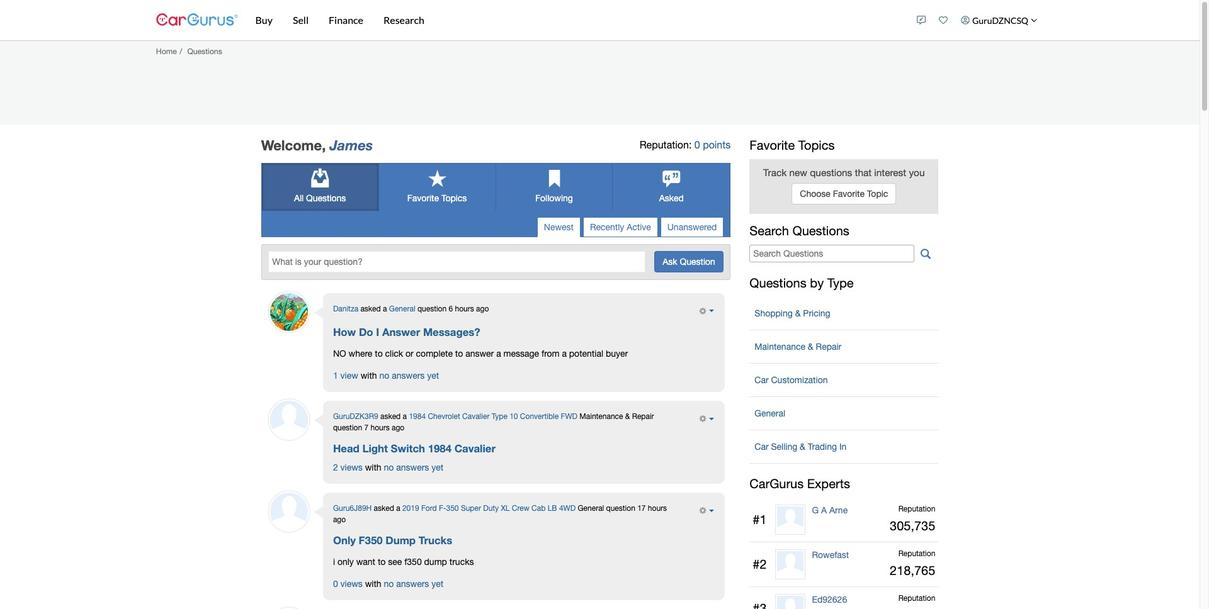 Task type: locate. For each thing, give the bounding box(es) containing it.
general link up car selling & trading in link
[[750, 403, 939, 425]]

1 vertical spatial topics
[[441, 193, 467, 204]]

1 vertical spatial reputation
[[899, 550, 936, 559]]

1 horizontal spatial maintenance
[[755, 342, 806, 352]]

maintenance for maintenance & repair
[[755, 342, 806, 352]]

hours right 17
[[648, 505, 667, 513]]

0 vertical spatial hours
[[455, 305, 474, 313]]

2 horizontal spatial ago
[[476, 305, 489, 313]]

answers down f350 in the left bottom of the page
[[396, 580, 429, 590]]

no down 'see'
[[384, 580, 394, 590]]

tab panel containing how do i answer messages?
[[267, 293, 725, 610]]

no where to click or complete to answer a message from a potential buyer
[[333, 349, 628, 359]]

cargurus
[[750, 477, 804, 491]]

car selling & trading in link
[[750, 436, 939, 459]]

2 horizontal spatial favorite
[[833, 189, 865, 199]]

newest
[[544, 222, 574, 233]]

menu bar containing buy
[[238, 0, 911, 40]]

favorite inside choose questions to view tab list
[[407, 193, 439, 204]]

6
[[449, 305, 453, 313]]

saved cars image
[[939, 16, 948, 25]]

cargurus logo homepage link image
[[156, 2, 238, 38]]

i
[[333, 558, 335, 568]]

car left customization
[[755, 376, 769, 386]]

ed92626
[[812, 595, 847, 605]]

0 horizontal spatial 1984
[[409, 413, 426, 422]]

1 view link
[[333, 371, 358, 381]]

4wd
[[559, 505, 576, 513]]

question down gurudzk3r9
[[333, 424, 362, 433]]

answers down or in the left bottom of the page
[[392, 371, 425, 381]]

menu bar
[[238, 0, 911, 40]]

i
[[376, 326, 379, 339]]

to left 'see'
[[378, 558, 386, 568]]

no down "light"
[[384, 463, 394, 473]]

repair
[[816, 342, 842, 352], [632, 413, 654, 422]]

None submit
[[655, 251, 724, 273]]

0
[[695, 139, 700, 150], [333, 580, 338, 590]]

0 vertical spatial 0
[[695, 139, 700, 150]]

2 vertical spatial asked
[[374, 505, 394, 513]]

1 vertical spatial asked
[[380, 413, 401, 422]]

favorite
[[750, 138, 795, 152], [833, 189, 865, 199], [407, 193, 439, 204]]

yet down the dump at the left bottom of page
[[432, 580, 444, 590]]

0 vertical spatial no answers yet link
[[380, 371, 439, 381]]

g a arne
[[812, 506, 848, 516]]

research button
[[373, 0, 435, 40]]

only f350 dump trucks
[[333, 535, 452, 547]]

0 down i
[[333, 580, 338, 590]]

asked link
[[613, 164, 730, 211]]

0 vertical spatial yet
[[427, 371, 439, 381]]

view
[[340, 371, 358, 381]]

2 views link
[[333, 463, 363, 473]]

2 vertical spatial no answers yet link
[[384, 580, 444, 590]]

tab panel
[[267, 293, 725, 610]]

2 vertical spatial with
[[365, 580, 381, 590]]

type left 10
[[492, 413, 508, 422]]

& inside maintenance & repair question             7 hours ago
[[625, 413, 630, 422]]

no
[[333, 349, 346, 359]]

home
[[156, 46, 177, 56]]

a left 2019 at the bottom left
[[396, 505, 400, 513]]

no answers yet link down or in the left bottom of the page
[[380, 371, 439, 381]]

1 vertical spatial 1984
[[428, 443, 452, 456]]

1 reputation from the top
[[899, 505, 936, 514]]

1984
[[409, 413, 426, 422], [428, 443, 452, 456]]

1 views from the top
[[340, 463, 363, 473]]

no answers yet link down f350 in the left bottom of the page
[[384, 580, 444, 590]]

0 vertical spatial views
[[340, 463, 363, 473]]

chevron down image
[[1031, 17, 1037, 23]]

hours inside the general             question             17 hours ago
[[648, 505, 667, 513]]

reputation up 218,765
[[899, 550, 936, 559]]

0 vertical spatial answers
[[392, 371, 425, 381]]

asked up do
[[361, 305, 381, 313]]

maintenance & repair link
[[750, 336, 939, 359]]

maintenance
[[755, 342, 806, 352], [580, 413, 623, 422]]

f350
[[359, 535, 383, 547]]

1 vertical spatial general
[[755, 409, 785, 419]]

with down "light"
[[365, 463, 381, 473]]

a up "switch"
[[403, 413, 407, 422]]

danitza link
[[333, 305, 358, 313]]

1 horizontal spatial repair
[[816, 342, 842, 352]]

2 vertical spatial ago
[[333, 516, 346, 525]]

with right view
[[361, 371, 377, 381]]

that
[[855, 167, 872, 178]]

answers down head light switch 1984 cavalier link
[[396, 463, 429, 473]]

1 horizontal spatial 1984
[[428, 443, 452, 456]]

1
[[333, 371, 338, 381]]

1 vertical spatial general link
[[750, 403, 939, 425]]

newest link
[[537, 217, 581, 238]]

general             question             17 hours ago
[[333, 505, 667, 525]]

yet down 'complete'
[[427, 371, 439, 381]]

cavalier down maintenance & repair question             7 hours ago
[[455, 443, 496, 456]]

0 vertical spatial cavalier
[[462, 413, 490, 422]]

2 car from the top
[[755, 442, 769, 452]]

asked for do
[[361, 305, 381, 313]]

want
[[356, 558, 375, 568]]

with down 'want'
[[365, 580, 381, 590]]

reputation:
[[640, 139, 692, 150]]

0 vertical spatial with
[[361, 371, 377, 381]]

recently
[[590, 222, 624, 233]]

unanswered
[[667, 222, 717, 233]]

& right the selling
[[800, 442, 806, 452]]

hours right 6
[[455, 305, 474, 313]]

from
[[542, 349, 560, 359]]

1 vertical spatial type
[[492, 413, 508, 422]]

shopping & pricing link
[[750, 303, 939, 325]]

maintenance right "fwd"
[[580, 413, 623, 422]]

2 vertical spatial reputation
[[899, 594, 936, 603]]

guru6j89h asked a 2019 ford f-350 super duty xl crew cab lb 4wd
[[333, 505, 576, 513]]

& down pricing
[[808, 342, 814, 352]]

question left 6
[[418, 305, 447, 313]]

&
[[795, 309, 801, 319], [808, 342, 814, 352], [625, 413, 630, 422], [800, 442, 806, 452]]

car left the selling
[[755, 442, 769, 452]]

0 vertical spatial repair
[[816, 342, 842, 352]]

0 vertical spatial reputation
[[899, 505, 936, 514]]

welcome,
[[261, 137, 326, 154]]

type right by
[[827, 276, 854, 291]]

1 vertical spatial answers
[[396, 463, 429, 473]]

2 vertical spatial answers
[[396, 580, 429, 590]]

0 vertical spatial ago
[[476, 305, 489, 313]]

1984 right "switch"
[[428, 443, 452, 456]]

views right 2
[[340, 463, 363, 473]]

& right "fwd"
[[625, 413, 630, 422]]

head
[[333, 443, 360, 456]]

convertible
[[520, 413, 559, 422]]

0 views link
[[333, 580, 363, 590]]

1 vertical spatial 0
[[333, 580, 338, 590]]

general up the answer
[[389, 305, 415, 313]]

1 car from the top
[[755, 376, 769, 386]]

maintenance down "shopping"
[[755, 342, 806, 352]]

reputation up 305,735 at the bottom right of the page
[[899, 505, 936, 514]]

1 vertical spatial no
[[384, 463, 394, 473]]

1984 for chevrolet
[[409, 413, 426, 422]]

no
[[380, 371, 389, 381], [384, 463, 394, 473], [384, 580, 394, 590]]

trading
[[808, 442, 837, 452]]

0 vertical spatial favorite topics
[[750, 138, 835, 152]]

reputation: 0 points
[[640, 139, 731, 150]]

1 vertical spatial favorite topics
[[407, 193, 467, 204]]

0 vertical spatial type
[[827, 276, 854, 291]]

general
[[389, 305, 415, 313], [755, 409, 785, 419], [578, 505, 604, 513]]

ago right 6
[[476, 305, 489, 313]]

1 horizontal spatial topics
[[798, 138, 835, 152]]

general right 4wd at the bottom
[[578, 505, 604, 513]]

a for trucks
[[396, 505, 400, 513]]

no for dump
[[384, 580, 394, 590]]

type inside tab panel
[[492, 413, 508, 422]]

2 vertical spatial hours
[[648, 505, 667, 513]]

2 reputation from the top
[[899, 550, 936, 559]]

general inside the general             question             17 hours ago
[[578, 505, 604, 513]]

unanswered link
[[661, 217, 724, 238]]

ago
[[476, 305, 489, 313], [392, 424, 405, 433], [333, 516, 346, 525]]

0 vertical spatial asked
[[361, 305, 381, 313]]

questions up "shopping"
[[750, 276, 807, 291]]

0 horizontal spatial topics
[[441, 193, 467, 204]]

1 vertical spatial no answers yet link
[[384, 463, 444, 473]]

general for general
[[755, 409, 785, 419]]

1 vertical spatial ago
[[392, 424, 405, 433]]

1 vertical spatial repair
[[632, 413, 654, 422]]

2 views from the top
[[340, 580, 363, 590]]

0 left points
[[695, 139, 700, 150]]

1 horizontal spatial general link
[[750, 403, 939, 425]]

how
[[333, 326, 356, 339]]

reputation down 218,765
[[899, 594, 936, 603]]

yet down head light switch 1984 cavalier link
[[432, 463, 444, 473]]

yet
[[427, 371, 439, 381], [432, 463, 444, 473], [432, 580, 444, 590]]

views for 2 views
[[340, 463, 363, 473]]

reputation for 218,765
[[899, 550, 936, 559]]

message
[[504, 349, 539, 359]]

1 horizontal spatial ago
[[392, 424, 405, 433]]

asked left 2019 at the bottom left
[[374, 505, 394, 513]]

repair inside maintenance & repair link
[[816, 342, 842, 352]]

new
[[789, 167, 807, 178]]

reputation inside reputation 218,765
[[899, 550, 936, 559]]

2 horizontal spatial hours
[[648, 505, 667, 513]]

0 vertical spatial 1984
[[409, 413, 426, 422]]

1 vertical spatial cavalier
[[455, 443, 496, 456]]

crew
[[512, 505, 530, 513]]

0 vertical spatial general link
[[389, 305, 415, 313]]

1 horizontal spatial hours
[[455, 305, 474, 313]]

0 horizontal spatial type
[[492, 413, 508, 422]]

0 horizontal spatial ago
[[333, 516, 346, 525]]

& left pricing
[[795, 309, 801, 319]]

0 horizontal spatial favorite topics
[[407, 193, 467, 204]]

a up the answer
[[383, 305, 387, 313]]

no answers yet link
[[380, 371, 439, 381], [384, 463, 444, 473], [384, 580, 444, 590]]

choose favorite topic link
[[792, 183, 896, 205]]

repair for maintenance & repair
[[816, 342, 842, 352]]

danitza asked a general question             6 hours ago
[[333, 305, 489, 313]]

0 vertical spatial maintenance
[[755, 342, 806, 352]]

0 horizontal spatial repair
[[632, 413, 654, 422]]

repair inside maintenance & repair question             7 hours ago
[[632, 413, 654, 422]]

ago down guru6j89h link
[[333, 516, 346, 525]]

1 vertical spatial maintenance
[[580, 413, 623, 422]]

hours
[[455, 305, 474, 313], [371, 424, 390, 433], [648, 505, 667, 513]]

1984 left "chevrolet"
[[409, 413, 426, 422]]

0 horizontal spatial hours
[[371, 424, 390, 433]]

gurudzk3r9
[[333, 413, 378, 422]]

gurudzk3r9 asked a 1984 chevrolet cavalier type 10 convertible fwd
[[333, 413, 578, 422]]

17
[[638, 505, 646, 513]]

views down only
[[340, 580, 363, 590]]

1 horizontal spatial general
[[578, 505, 604, 513]]

2 vertical spatial no
[[384, 580, 394, 590]]

What is your question? text field
[[268, 251, 646, 273]]

1 vertical spatial car
[[755, 442, 769, 452]]

0 horizontal spatial question
[[333, 424, 362, 433]]

& for maintenance & repair question             7 hours ago
[[625, 413, 630, 422]]

2 horizontal spatial question
[[606, 505, 635, 513]]

ago up "switch"
[[392, 424, 405, 433]]

0 vertical spatial question
[[418, 305, 447, 313]]

1 vertical spatial views
[[340, 580, 363, 590]]

hours right 7
[[371, 424, 390, 433]]

general link up the answer
[[389, 305, 415, 313]]

following link
[[496, 164, 612, 211]]

2 vertical spatial question
[[606, 505, 635, 513]]

2 vertical spatial general
[[578, 505, 604, 513]]

general up the selling
[[755, 409, 785, 419]]

questions
[[810, 167, 852, 178]]

general link
[[389, 305, 415, 313], [750, 403, 939, 425]]

or
[[406, 349, 414, 359]]

car customization
[[755, 376, 828, 386]]

answers for answer
[[392, 371, 425, 381]]

1984 for cavalier
[[428, 443, 452, 456]]

1 vertical spatial question
[[333, 424, 362, 433]]

question left 17
[[606, 505, 635, 513]]

with
[[361, 371, 377, 381], [365, 463, 381, 473], [365, 580, 381, 590]]

1984 chevrolet cavalier type 10 convertible fwd link
[[409, 413, 578, 422]]

to
[[375, 349, 383, 359], [455, 349, 463, 359], [378, 558, 386, 568]]

cavalier right "chevrolet"
[[462, 413, 490, 422]]

0 vertical spatial no
[[380, 371, 389, 381]]

reputation inside reputation 305,735
[[899, 505, 936, 514]]

reputation 305,735
[[890, 505, 936, 534]]

0 horizontal spatial general link
[[389, 305, 415, 313]]

1 vertical spatial hours
[[371, 424, 390, 433]]

1 horizontal spatial type
[[827, 276, 854, 291]]

cavalier
[[462, 413, 490, 422], [455, 443, 496, 456]]

question inside maintenance & repair question             7 hours ago
[[333, 424, 362, 433]]

switch
[[391, 443, 425, 456]]

ago inside the general             question             17 hours ago
[[333, 516, 346, 525]]

0 vertical spatial car
[[755, 376, 769, 386]]

no answers yet link down head light switch 1984 cavalier link
[[384, 463, 444, 473]]

asked right gurudzk3r9 link
[[380, 413, 401, 422]]

0 vertical spatial general
[[389, 305, 415, 313]]

0 horizontal spatial 0
[[333, 580, 338, 590]]

2 horizontal spatial general
[[755, 409, 785, 419]]

2 vertical spatial yet
[[432, 580, 444, 590]]

0 horizontal spatial maintenance
[[580, 413, 623, 422]]

no down click
[[380, 371, 389, 381]]

car customization link
[[750, 369, 939, 392]]

218,765
[[890, 564, 936, 578]]

maintenance inside maintenance & repair question             7 hours ago
[[580, 413, 623, 422]]

cab
[[532, 505, 546, 513]]

0 horizontal spatial favorite
[[407, 193, 439, 204]]

views for 0 views
[[340, 580, 363, 590]]

trucks
[[419, 535, 452, 547]]

questions right all
[[306, 193, 346, 204]]



Task type: describe. For each thing, give the bounding box(es) containing it.
3 reputation from the top
[[899, 594, 936, 603]]

rowefast
[[812, 550, 849, 561]]

0 vertical spatial topics
[[798, 138, 835, 152]]

general for general             question             17 hours ago
[[578, 505, 604, 513]]

danitza
[[333, 305, 358, 313]]

buyer
[[606, 349, 628, 359]]

a right from
[[562, 349, 567, 359]]

only f350 dump trucks link
[[333, 535, 452, 548]]

gurudzncsq menu
[[911, 3, 1044, 38]]

/
[[180, 46, 182, 56]]

dump
[[386, 535, 416, 547]]

car for car customization
[[755, 376, 769, 386]]

questions up "search questions" text box
[[793, 224, 850, 238]]

7
[[364, 424, 369, 433]]

duty
[[483, 505, 499, 513]]

1 horizontal spatial question
[[418, 305, 447, 313]]

gurudzk3r9 link
[[333, 413, 378, 422]]

questions inside tab list
[[306, 193, 346, 204]]

repair for maintenance & repair question             7 hours ago
[[632, 413, 654, 422]]

ago inside maintenance & repair question             7 hours ago
[[392, 424, 405, 433]]

1 horizontal spatial favorite topics
[[750, 138, 835, 152]]

asked for light
[[380, 413, 401, 422]]

you
[[909, 167, 925, 178]]

customization
[[771, 376, 828, 386]]

topic
[[867, 189, 888, 199]]

choose
[[800, 189, 831, 199]]

asked for f350
[[374, 505, 394, 513]]

yet for trucks
[[432, 580, 444, 590]]

answers for trucks
[[396, 580, 429, 590]]

cargurus experts
[[750, 477, 850, 491]]

Search Questions text field
[[750, 245, 915, 263]]

questions by type
[[750, 276, 854, 291]]

user icon image
[[961, 16, 970, 25]]

i only want to see f350 dump trucks
[[333, 558, 474, 568]]

hours inside maintenance & repair question             7 hours ago
[[371, 424, 390, 433]]

305,735
[[890, 519, 936, 534]]

recently active
[[590, 222, 651, 233]]

no answers yet link for answer
[[380, 371, 439, 381]]

maintenance & repair
[[755, 342, 842, 352]]

to left the answer
[[455, 349, 463, 359]]

2 views with no answers yet
[[333, 463, 444, 473]]

james
[[330, 137, 373, 154]]

2019
[[402, 505, 419, 513]]

a
[[821, 506, 827, 516]]

answer
[[466, 349, 494, 359]]

1 vertical spatial yet
[[432, 463, 444, 473]]

only
[[333, 535, 356, 547]]

& for shopping & pricing
[[795, 309, 801, 319]]

0 views with no answers yet
[[333, 580, 444, 590]]

1 horizontal spatial 0
[[695, 139, 700, 150]]

yet for answer
[[427, 371, 439, 381]]

no answers yet link for trucks
[[384, 580, 444, 590]]

2019 ford f-350 super duty xl crew cab lb 4wd link
[[402, 505, 576, 513]]

how do i answer messages?
[[333, 326, 480, 339]]

shopping & pricing
[[755, 309, 831, 319]]

sort questions by tab list
[[537, 217, 724, 238]]

messages?
[[423, 326, 480, 339]]

#1
[[753, 513, 767, 527]]

#2
[[753, 557, 767, 572]]

light
[[362, 443, 388, 456]]

research
[[384, 14, 424, 26]]

& for maintenance & repair
[[808, 342, 814, 352]]

question inside the general             question             17 hours ago
[[606, 505, 635, 513]]

gurudzncsq
[[972, 15, 1029, 26]]

1 vertical spatial with
[[365, 463, 381, 473]]

how do i answer messages? link
[[333, 326, 480, 339]]

welcome, james
[[261, 137, 373, 154]]

gurudzncsq button
[[955, 3, 1044, 38]]

reputation for 305,735
[[899, 505, 936, 514]]

with for do
[[361, 371, 377, 381]]

1 horizontal spatial favorite
[[750, 138, 795, 152]]

car for car selling & trading in
[[755, 442, 769, 452]]

active
[[627, 222, 651, 233]]

350
[[446, 505, 459, 513]]

car selling & trading in
[[755, 442, 847, 452]]

track
[[763, 167, 787, 178]]

maintenance & repair question             7 hours ago
[[333, 413, 654, 433]]

0 points link
[[695, 139, 731, 150]]

maintenance for maintenance & repair question             7 hours ago
[[580, 413, 623, 422]]

all questions link
[[262, 164, 378, 211]]

f-
[[439, 505, 446, 513]]

arne
[[829, 506, 848, 516]]

finance button
[[319, 0, 373, 40]]

all
[[294, 193, 304, 204]]

see
[[388, 558, 402, 568]]

selling
[[771, 442, 798, 452]]

f350
[[404, 558, 422, 568]]

g
[[812, 506, 819, 516]]

dump
[[424, 558, 447, 568]]

questions right the / at the left top of page
[[187, 46, 222, 56]]

all questions
[[294, 193, 346, 204]]

search questions
[[750, 224, 850, 238]]

points
[[703, 139, 731, 150]]

asked
[[659, 193, 684, 204]]

with for f350
[[365, 580, 381, 590]]

head light switch 1984 cavalier link
[[333, 443, 496, 456]]

only
[[338, 558, 354, 568]]

a for answer
[[383, 305, 387, 313]]

answer
[[382, 326, 420, 339]]

experts
[[807, 477, 850, 491]]

2
[[333, 463, 338, 473]]

search
[[750, 224, 789, 238]]

trucks
[[450, 558, 474, 568]]

recently active link
[[583, 217, 658, 238]]

a for 1984
[[403, 413, 407, 422]]

favorite topics link
[[379, 164, 495, 211]]

buy button
[[245, 0, 283, 40]]

home / questions
[[156, 46, 222, 56]]

ford
[[421, 505, 437, 513]]

pricing
[[803, 309, 831, 319]]

following
[[535, 193, 573, 204]]

shopping
[[755, 309, 793, 319]]

track new questions that interest you
[[763, 167, 925, 178]]

to left click
[[375, 349, 383, 359]]

favorite topics inside 'favorite topics' link
[[407, 193, 467, 204]]

choose questions to view tab list
[[261, 163, 731, 211]]

a right the answer
[[496, 349, 501, 359]]

topics inside choose questions to view tab list
[[441, 193, 467, 204]]

no for i
[[380, 371, 389, 381]]

0 horizontal spatial general
[[389, 305, 415, 313]]

potential
[[569, 349, 603, 359]]

reputation 218,765
[[890, 550, 936, 578]]

guru6j89h link
[[333, 505, 372, 513]]

add a car review image
[[917, 16, 926, 25]]



Task type: vqa. For each thing, say whether or not it's contained in the screenshot.
the bottom and
no



